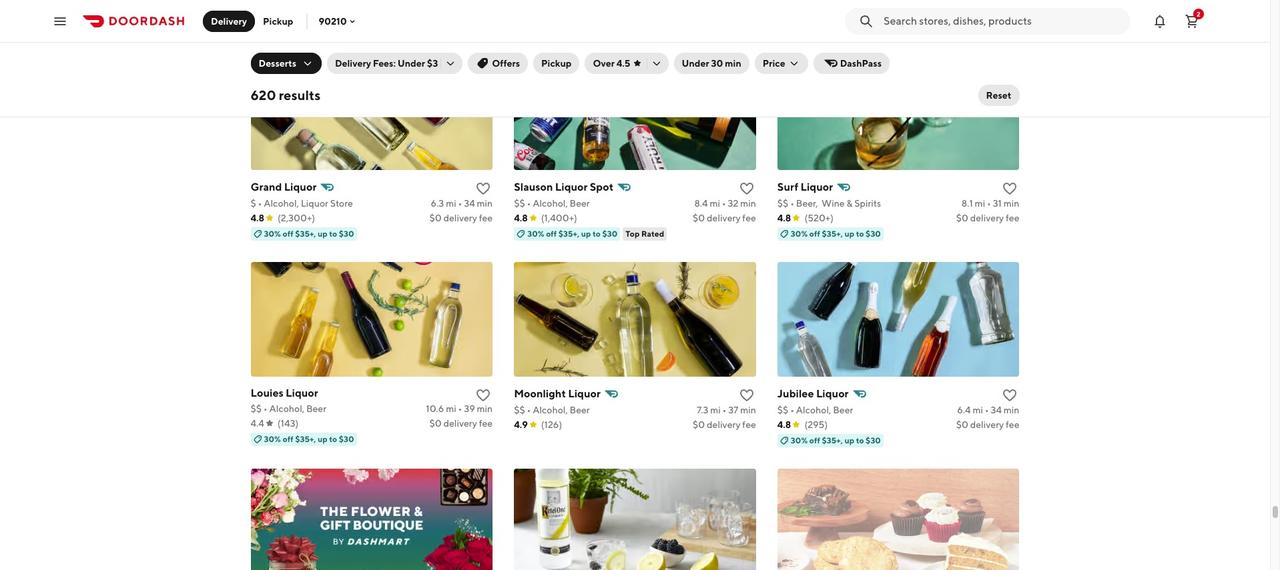 Task type: locate. For each thing, give the bounding box(es) containing it.
over
[[593, 58, 615, 69]]

$35+, down "(520+)"
[[822, 229, 843, 239]]

fee
[[1006, 6, 1020, 16], [479, 213, 493, 223], [742, 213, 756, 223], [1006, 213, 1020, 223], [479, 418, 493, 429], [742, 420, 756, 430], [1006, 420, 1020, 430]]

grand
[[251, 181, 282, 193]]

beer
[[570, 198, 590, 209], [306, 404, 326, 414], [570, 405, 590, 416], [833, 405, 853, 416]]

4.7
[[251, 6, 264, 16]]

up down & at the top of page
[[845, 229, 854, 239]]

$6
[[855, 22, 864, 32]]

4.8 for slauson liquor spot
[[514, 213, 528, 223]]

30% off $35+, up to $30 down (2,300+) on the top
[[264, 229, 354, 239]]

$$ • alcohol, beer up (1,400+)
[[514, 198, 590, 209]]

$$ for slauson
[[514, 198, 525, 209]]

offers
[[492, 58, 520, 69]]

$​0
[[956, 6, 968, 16], [429, 213, 442, 223], [693, 213, 705, 223], [956, 213, 968, 223], [429, 418, 442, 429], [693, 420, 705, 430], [956, 420, 968, 430]]

$30
[[339, 229, 354, 239], [602, 229, 618, 239], [866, 229, 881, 239], [339, 434, 354, 444], [866, 436, 881, 446]]

(295)
[[805, 420, 828, 430]]

2 under from the left
[[682, 58, 709, 69]]

620 results
[[251, 87, 321, 103]]

min right 31
[[1004, 198, 1020, 209]]

min right 37
[[740, 405, 756, 416]]

top rated
[[626, 229, 664, 239]]

up down louies liquor
[[318, 434, 328, 444]]

• up 4.9
[[527, 405, 531, 416]]

liquor for jubilee
[[816, 388, 849, 400]]

0 horizontal spatial pickup button
[[255, 10, 301, 32]]

min for jubilee liquor
[[1004, 405, 1020, 416]]

top
[[626, 229, 640, 239]]

30% off $35+, up to $30 down (143)
[[264, 434, 354, 444]]

mi right 8.1
[[975, 198, 985, 209]]

90210 button
[[319, 16, 358, 26]]

4.8 down surf
[[777, 213, 791, 223]]

0 horizontal spatial under
[[398, 58, 425, 69]]

moonlight liquor
[[514, 388, 601, 400]]

$​0 delivery fee for surf liquor
[[956, 213, 1020, 223]]

$$ down "jubilee"
[[777, 405, 788, 416]]

1 horizontal spatial under
[[682, 58, 709, 69]]

30% off $35+, up to $30 for surf liquor
[[791, 229, 881, 239]]

surf liquor
[[777, 181, 833, 193]]

$$ down surf
[[777, 198, 788, 209]]

liquor for slauson
[[555, 181, 588, 193]]

1 vertical spatial 34
[[991, 405, 1002, 416]]

louies
[[251, 387, 284, 400]]

30% off $35+, up to $30 down (295) at the right of page
[[791, 436, 881, 446]]

(210)
[[277, 6, 299, 16]]

8.4 mi • 32 min
[[694, 198, 756, 209]]

rave reviews
[[872, 22, 924, 32]]

liquor right moonlight
[[568, 388, 601, 400]]

liquor up (143)
[[286, 387, 318, 400]]

click to add this store to your saved list image up 7.3 mi • 37 min
[[739, 388, 755, 404]]

0 horizontal spatial delivery
[[211, 16, 247, 26]]

up for (295)
[[845, 436, 854, 446]]

$35+, down (143)
[[295, 434, 316, 444]]

$15
[[316, 22, 329, 32]]

30% down (295) at the right of page
[[791, 436, 808, 446]]

3 items, open order cart image
[[1184, 13, 1200, 29]]

34 for jubilee liquor
[[991, 405, 1002, 416]]

up down $ • alcohol, liquor store
[[318, 229, 328, 239]]

delivery left 4.7
[[211, 16, 247, 26]]

to
[[306, 22, 314, 32], [329, 229, 337, 239], [593, 229, 601, 239], [856, 229, 864, 239], [329, 434, 337, 444], [856, 436, 864, 446]]

liquor up $ • alcohol, liquor store
[[284, 181, 317, 193]]

delivery
[[970, 6, 1004, 16], [443, 213, 477, 223], [707, 213, 741, 223], [970, 213, 1004, 223], [443, 418, 477, 429], [707, 420, 741, 430], [970, 420, 1004, 430]]

$$
[[514, 198, 525, 209], [777, 198, 788, 209], [251, 404, 262, 414], [514, 405, 525, 416], [777, 405, 788, 416]]

30
[[711, 58, 723, 69]]

fee for slauson liquor spot
[[742, 213, 756, 223]]

delivery for slauson liquor spot
[[707, 213, 741, 223]]

under left $3
[[398, 58, 425, 69]]

0 vertical spatial 34
[[464, 198, 475, 209]]

(520+)
[[805, 213, 834, 223]]

click to add this store to your saved list image up the 8.4 mi • 32 min
[[739, 181, 755, 197]]

min right 6.4
[[1004, 405, 1020, 416]]

delivery left fees:
[[335, 58, 371, 69]]

alcohol,
[[264, 198, 299, 209], [533, 198, 568, 209], [269, 404, 304, 414], [533, 405, 568, 416], [796, 405, 831, 416]]

0 horizontal spatial 34
[[464, 198, 475, 209]]

34 for grand liquor
[[464, 198, 475, 209]]

$35+, down (295) at the right of page
[[822, 436, 843, 446]]

30% down "(520+)"
[[791, 229, 808, 239]]

min
[[725, 58, 741, 69], [477, 198, 493, 209], [740, 198, 756, 209], [1004, 198, 1020, 209], [477, 404, 493, 414], [740, 405, 756, 416], [1004, 405, 1020, 416]]

min right 30
[[725, 58, 741, 69]]

under
[[398, 58, 425, 69], [682, 58, 709, 69]]

pickup
[[263, 16, 293, 26], [541, 58, 572, 69]]

louies liquor
[[251, 387, 318, 400]]

fees:
[[373, 58, 396, 69]]

$35+,
[[295, 229, 316, 239], [559, 229, 579, 239], [822, 229, 843, 239], [295, 434, 316, 444], [822, 436, 843, 446]]

$$ • alcohol, beer
[[514, 198, 590, 209], [251, 404, 326, 414], [514, 405, 590, 416], [777, 405, 853, 416]]

30% off $35+, up to $30 for grand liquor
[[264, 229, 354, 239]]

6.3 mi • 34 min
[[431, 198, 493, 209]]

$$ • alcohol, beer up (126)
[[514, 405, 590, 416]]

6.3
[[431, 198, 444, 209]]

surf
[[777, 181, 798, 193]]

mi
[[446, 198, 456, 209], [710, 198, 720, 209], [975, 198, 985, 209], [446, 404, 456, 414], [710, 405, 721, 416], [973, 405, 983, 416]]

click to add this store to your saved list image right 39 at bottom
[[475, 388, 491, 404]]

$$ • alcohol, beer up (295) at the right of page
[[777, 405, 853, 416]]

reset button
[[978, 85, 1020, 106]]

alcohol, down grand liquor
[[264, 198, 299, 209]]

liquor left spot
[[555, 181, 588, 193]]

6.4 mi • 34 min
[[957, 405, 1020, 416]]

mi right 8.4 on the top of page
[[710, 198, 720, 209]]

• left 31
[[987, 198, 991, 209]]

$35+, down (2,300+) on the top
[[295, 229, 316, 239]]

click to add this store to your saved list image up 8.1 mi • 31 min
[[1002, 181, 1018, 197]]

off for surf
[[809, 229, 820, 239]]

min right 32
[[740, 198, 756, 209]]

15% off, up to $15
[[264, 22, 329, 32]]

• left beer,
[[790, 198, 794, 209]]

$$ • alcohol, beer for jubilee
[[777, 405, 853, 416]]

click to add this store to your saved list image up 6.3 mi • 34 min
[[475, 181, 491, 197]]

beer down louies liquor
[[306, 404, 326, 414]]

$
[[251, 198, 256, 209]]

$$ up 4.9
[[514, 405, 525, 416]]

1 vertical spatial pickup button
[[533, 53, 580, 74]]

min right 6.3
[[477, 198, 493, 209]]

$​0 for jubilee liquor
[[956, 420, 968, 430]]

alcohol, up (126)
[[533, 405, 568, 416]]

$35+, for surf liquor
[[822, 229, 843, 239]]

1 horizontal spatial 34
[[991, 405, 1002, 416]]

liquor up (295) at the right of page
[[816, 388, 849, 400]]

7.3
[[697, 405, 708, 416]]

beer down slauson liquor spot
[[570, 198, 590, 209]]

4.8 down $
[[251, 213, 264, 223]]

under 30 min
[[682, 58, 741, 69]]

alcohol, up (1,400+)
[[533, 198, 568, 209]]

•
[[258, 198, 262, 209], [458, 198, 462, 209], [527, 198, 531, 209], [722, 198, 726, 209], [790, 198, 794, 209], [987, 198, 991, 209], [264, 404, 267, 414], [458, 404, 462, 414], [527, 405, 531, 416], [723, 405, 727, 416], [790, 405, 794, 416], [985, 405, 989, 416]]

34 right 6.4
[[991, 405, 1002, 416]]

delivery
[[211, 16, 247, 26], [335, 58, 371, 69]]

mi for moonlight liquor
[[710, 405, 721, 416]]

delivery for delivery fees: under $3
[[335, 58, 371, 69]]

alcohol, up (295) at the right of page
[[796, 405, 831, 416]]

mi for slauson liquor spot
[[710, 198, 720, 209]]

$​0 for grand liquor
[[429, 213, 442, 223]]

up
[[295, 22, 305, 32], [318, 229, 328, 239], [581, 229, 591, 239], [845, 229, 854, 239], [318, 434, 328, 444], [845, 436, 854, 446]]

$35+, for grand liquor
[[295, 229, 316, 239]]

$​0 for slauson liquor spot
[[693, 213, 705, 223]]

4.8 left (295) at the right of page
[[777, 420, 791, 430]]

• right 6.3
[[458, 198, 462, 209]]

off down (295) at the right of page
[[809, 436, 820, 446]]

30% off $35+, up to $30
[[264, 229, 354, 239], [527, 229, 618, 239], [791, 229, 881, 239], [264, 434, 354, 444], [791, 436, 881, 446]]

2 button
[[1179, 8, 1205, 34]]

mi right 6.4
[[973, 405, 983, 416]]

click to add this store to your saved list image
[[1002, 181, 1018, 197], [475, 388, 491, 404], [1002, 388, 1018, 404]]

$35+, down (1,400+)
[[559, 229, 579, 239]]

30% off $35+, up to $30 for jubilee liquor
[[791, 436, 881, 446]]

$$ down slauson
[[514, 198, 525, 209]]

1 vertical spatial delivery
[[335, 58, 371, 69]]

off,
[[281, 22, 293, 32]]

$​0 delivery fee
[[956, 6, 1020, 16], [429, 213, 493, 223], [693, 213, 756, 223], [956, 213, 1020, 223], [429, 418, 493, 429], [693, 420, 756, 430], [956, 420, 1020, 430]]

delivery inside button
[[211, 16, 247, 26]]

results
[[279, 87, 321, 103]]

• left 37
[[723, 405, 727, 416]]

up left top
[[581, 229, 591, 239]]

click to add this store to your saved list image for surf liquor
[[1002, 181, 1018, 197]]

liquor up beer,
[[801, 181, 833, 193]]

$​0 delivery fee for jubilee liquor
[[956, 420, 1020, 430]]

0 horizontal spatial pickup
[[263, 16, 293, 26]]

4.8
[[251, 213, 264, 223], [514, 213, 528, 223], [777, 213, 791, 223], [777, 420, 791, 430]]

• down "jubilee"
[[790, 405, 794, 416]]

4.8 down slauson
[[514, 213, 528, 223]]

click to add this store to your saved list image up 6.4 mi • 34 min
[[1002, 388, 1018, 404]]

30% off $35+, up to $30 down (1,400+)
[[527, 229, 618, 239]]

liquor
[[284, 181, 317, 193], [555, 181, 588, 193], [801, 181, 833, 193], [301, 198, 328, 209], [286, 387, 318, 400], [568, 388, 601, 400], [816, 388, 849, 400]]

37
[[728, 405, 738, 416]]

30% off $35+, up to $30 down "(520+)"
[[791, 229, 881, 239]]

1 horizontal spatial pickup
[[541, 58, 572, 69]]

$30 for surf liquor
[[866, 229, 881, 239]]

beer down the moonlight liquor
[[570, 405, 590, 416]]

$3
[[427, 58, 438, 69]]

under 30 min button
[[674, 53, 749, 74]]

1 horizontal spatial delivery
[[335, 58, 371, 69]]

Store search: begin typing to search for stores available on DoorDash text field
[[884, 14, 1123, 28]]

30% for grand
[[264, 229, 281, 239]]

mi for surf liquor
[[975, 198, 985, 209]]

off
[[283, 229, 293, 239], [546, 229, 557, 239], [809, 229, 820, 239], [283, 434, 293, 444], [809, 436, 820, 446]]

30% down (2,300+) on the top
[[264, 229, 281, 239]]

0 vertical spatial pickup button
[[255, 10, 301, 32]]

off down (1,400+)
[[546, 229, 557, 239]]

off down "(520+)"
[[809, 229, 820, 239]]

$$ • alcohol, beer for slauson
[[514, 198, 590, 209]]

mi right 10.6
[[446, 404, 456, 414]]

mi right 6.3
[[446, 198, 456, 209]]

slauson
[[514, 181, 553, 193]]

beer,
[[796, 198, 818, 209]]

min for surf liquor
[[1004, 198, 1020, 209]]

0 vertical spatial delivery
[[211, 16, 247, 26]]

jubilee
[[777, 388, 814, 400]]

slauson liquor spot
[[514, 181, 613, 193]]

$$ • alcohol, beer for moonlight
[[514, 405, 590, 416]]

alcohol, for grand
[[264, 198, 299, 209]]

off down (2,300+) on the top
[[283, 229, 293, 239]]

• right 6.4
[[985, 405, 989, 416]]

&
[[847, 198, 853, 209]]

• right $
[[258, 198, 262, 209]]

up down jubilee liquor
[[845, 436, 854, 446]]

click to add this store to your saved list image
[[475, 181, 491, 197], [739, 181, 755, 197], [739, 388, 755, 404]]

min right 39 at bottom
[[477, 404, 493, 414]]

min for slauson liquor spot
[[740, 198, 756, 209]]

$​0 delivery fee for slauson liquor spot
[[693, 213, 756, 223]]

4.8 for surf liquor
[[777, 213, 791, 223]]

34
[[464, 198, 475, 209], [991, 405, 1002, 416]]

mi right 7.3
[[710, 405, 721, 416]]

rave
[[872, 22, 891, 32]]

beer down jubilee liquor
[[833, 405, 853, 416]]

under left 30
[[682, 58, 709, 69]]

39
[[464, 404, 475, 414]]

34 right 6.3
[[464, 198, 475, 209]]



Task type: vqa. For each thing, say whether or not it's contained in the screenshot.
sub
no



Task type: describe. For each thing, give the bounding box(es) containing it.
90210
[[319, 16, 347, 26]]

rated
[[641, 229, 664, 239]]

fee for surf liquor
[[1006, 213, 1020, 223]]

offers button
[[468, 53, 528, 74]]

liquor for louies
[[286, 387, 318, 400]]

alcohol, for jubilee
[[796, 405, 831, 416]]

$​0 delivery fee for grand liquor
[[429, 213, 493, 223]]

price button
[[755, 53, 808, 74]]

1 horizontal spatial pickup button
[[533, 53, 580, 74]]

• left 39 at bottom
[[458, 404, 462, 414]]

min for grand liquor
[[477, 198, 493, 209]]

4.8 for grand liquor
[[251, 213, 264, 223]]

up right off,
[[295, 22, 305, 32]]

$​0 for surf liquor
[[956, 213, 968, 223]]

4.4
[[251, 418, 264, 429]]

8.1 mi • 31 min
[[962, 198, 1020, 209]]

1 vertical spatial pickup
[[541, 58, 572, 69]]

liquor up (2,300+) on the top
[[301, 198, 328, 209]]

liquor for grand
[[284, 181, 317, 193]]

min for moonlight liquor
[[740, 405, 756, 416]]

over 4.5
[[593, 58, 630, 69]]

30% for surf
[[791, 229, 808, 239]]

1 under from the left
[[398, 58, 425, 69]]

$$ for moonlight
[[514, 405, 525, 416]]

$$ for jubilee
[[777, 405, 788, 416]]

delivery for delivery
[[211, 16, 247, 26]]

fee for grand liquor
[[479, 213, 493, 223]]

beer for jubilee
[[833, 405, 853, 416]]

(2,300+)
[[278, 213, 315, 223]]

notification bell image
[[1152, 13, 1168, 29]]

alcohol, for moonlight
[[533, 405, 568, 416]]

delivery for surf liquor
[[970, 213, 1004, 223]]

delivery for moonlight liquor
[[707, 420, 741, 430]]

30% down 4.4
[[264, 434, 281, 444]]

save
[[836, 22, 853, 32]]

• down louies
[[264, 404, 267, 414]]

click to add this store to your saved list image for slauson liquor spot
[[739, 181, 755, 197]]

2
[[1197, 10, 1201, 18]]

8.1
[[962, 198, 973, 209]]

30% down (1,400+)
[[527, 229, 544, 239]]

(126)
[[541, 420, 562, 430]]

click to add this store to your saved list image for jubilee liquor
[[1002, 388, 1018, 404]]

• down slauson
[[527, 198, 531, 209]]

4.8 for jubilee liquor
[[777, 420, 791, 430]]

fee for moonlight liquor
[[742, 420, 756, 430]]

to for (520+)
[[856, 229, 864, 239]]

off for grand
[[283, 229, 293, 239]]

beer for moonlight
[[570, 405, 590, 416]]

$​0 delivery fee for moonlight liquor
[[693, 420, 756, 430]]

spirits
[[854, 198, 881, 209]]

dashpass button
[[813, 53, 890, 74]]

32
[[728, 198, 738, 209]]

6.4
[[957, 405, 971, 416]]

fee for jubilee liquor
[[1006, 420, 1020, 430]]

$$ • alcohol, beer up (143)
[[251, 404, 326, 414]]

10.6 mi • 39 min
[[426, 404, 493, 414]]

grand liquor
[[251, 181, 317, 193]]

to for (143)
[[329, 434, 337, 444]]

mi for jubilee liquor
[[973, 405, 983, 416]]

off down (143)
[[283, 434, 293, 444]]

to for (295)
[[856, 436, 864, 446]]

$35+, for jubilee liquor
[[822, 436, 843, 446]]

$$ for surf
[[777, 198, 788, 209]]

4.9
[[514, 420, 528, 430]]

liquor for moonlight
[[568, 388, 601, 400]]

(143)
[[278, 418, 299, 429]]

beer for slauson
[[570, 198, 590, 209]]

(1,400+)
[[541, 213, 577, 223]]

up for (143)
[[318, 434, 328, 444]]

alcohol, for slauson
[[533, 198, 568, 209]]

price
[[763, 58, 785, 69]]

7.3 mi • 37 min
[[697, 405, 756, 416]]

10.6
[[426, 404, 444, 414]]

desserts
[[259, 58, 296, 69]]

delivery fees: under $3
[[335, 58, 438, 69]]

$30 for jubilee liquor
[[866, 436, 881, 446]]

under inside button
[[682, 58, 709, 69]]

spot
[[590, 181, 613, 193]]

$$ • beer,  wine & spirits
[[777, 198, 881, 209]]

liquor for surf
[[801, 181, 833, 193]]

min inside under 30 min button
[[725, 58, 741, 69]]

15%
[[264, 22, 279, 32]]

up for (520+)
[[845, 229, 854, 239]]

off for jubilee
[[809, 436, 820, 446]]

620
[[251, 87, 276, 103]]

jubilee liquor
[[777, 388, 849, 400]]

mi for grand liquor
[[446, 198, 456, 209]]

dashpass
[[840, 58, 882, 69]]

spend $30, save $6
[[791, 22, 864, 32]]

moonlight
[[514, 388, 566, 400]]

alcohol, up (143)
[[269, 404, 304, 414]]

0 vertical spatial pickup
[[263, 16, 293, 26]]

open menu image
[[52, 13, 68, 29]]

up for (2,300+)
[[318, 229, 328, 239]]

store
[[330, 198, 353, 209]]

31
[[993, 198, 1002, 209]]

wine
[[822, 198, 845, 209]]

desserts button
[[251, 53, 322, 74]]

$30,
[[817, 22, 834, 32]]

$30 for grand liquor
[[339, 229, 354, 239]]

$​0 for moonlight liquor
[[693, 420, 705, 430]]

delivery for grand liquor
[[443, 213, 477, 223]]

delivery button
[[203, 10, 255, 32]]

to for (2,300+)
[[329, 229, 337, 239]]

$ • alcohol, liquor store
[[251, 198, 353, 209]]

reset
[[986, 90, 1012, 101]]

$$ up 4.4
[[251, 404, 262, 414]]

4.5
[[617, 58, 630, 69]]

over 4.5 button
[[585, 53, 668, 74]]

spend
[[791, 22, 815, 32]]

delivery for jubilee liquor
[[970, 420, 1004, 430]]

click to add this store to your saved list image for grand liquor
[[475, 181, 491, 197]]

30% for jubilee
[[791, 436, 808, 446]]

8.4
[[694, 198, 708, 209]]

reviews
[[893, 22, 924, 32]]

• left 32
[[722, 198, 726, 209]]

click to add this store to your saved list image for moonlight liquor
[[739, 388, 755, 404]]



